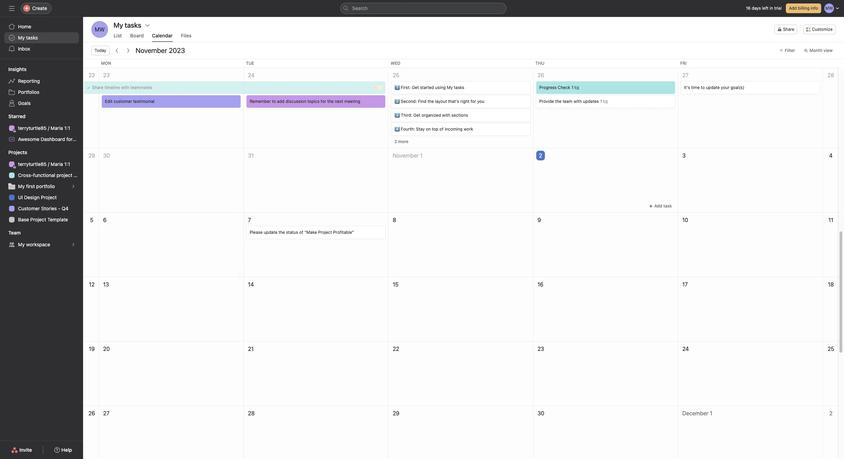 Task type: vqa. For each thing, say whether or not it's contained in the screenshot.
lkftoihjh link
no



Task type: describe. For each thing, give the bounding box(es) containing it.
1 right the december
[[710, 410, 713, 416]]

my for my first portfolio
[[18, 183, 25, 189]]

remember to add discussion topics for the next meeting
[[250, 99, 360, 104]]

days
[[752, 6, 761, 11]]

1 right updates
[[601, 99, 603, 104]]

4️⃣ fourth: stay on top of incoming work
[[395, 126, 473, 132]]

find
[[418, 99, 427, 104]]

16 for 16 days left in trial
[[747, 6, 751, 11]]

today
[[95, 48, 106, 53]]

1️⃣ first: get started using my tasks
[[395, 85, 465, 90]]

sections
[[452, 113, 468, 118]]

meeting
[[345, 99, 360, 104]]

1 vertical spatial tasks
[[454, 85, 465, 90]]

my workspace link
[[4, 239, 79, 250]]

0 horizontal spatial 25
[[393, 72, 400, 78]]

0 horizontal spatial 27
[[103, 410, 110, 416]]

invite button
[[7, 444, 36, 456]]

timeline
[[105, 85, 120, 90]]

add billing info button
[[786, 3, 822, 13]]

16 days left in trial
[[747, 6, 782, 11]]

info
[[811, 6, 819, 11]]

search button
[[341, 3, 507, 14]]

19
[[89, 346, 95, 352]]

2 more
[[395, 139, 409, 144]]

of for 7
[[300, 230, 303, 235]]

updates
[[583, 99, 599, 104]]

my for my workspace
[[18, 241, 25, 247]]

project down customer stories - q4 link
[[30, 217, 46, 222]]

maria for functional
[[51, 161, 63, 167]]

project inside 7 please update the status of "make project profitable"
[[318, 230, 332, 235]]

previous month image
[[114, 48, 120, 53]]

using
[[435, 85, 446, 90]]

12
[[89, 281, 95, 288]]

new
[[74, 136, 84, 142]]

november for november 2023
[[136, 46, 167, 54]]

5
[[90, 217, 93, 223]]

my tasks
[[18, 35, 38, 41]]

see details, my workspace image
[[71, 243, 76, 247]]

2 horizontal spatial with
[[574, 99, 582, 104]]

my tasks link
[[4, 32, 79, 43]]

insights
[[8, 66, 26, 72]]

add billing info
[[790, 6, 819, 11]]

/ for functional
[[48, 161, 49, 167]]

terryturtle85 for awesome
[[18, 125, 47, 131]]

16 for 16
[[538, 281, 544, 288]]

1 horizontal spatial 27
[[683, 72, 689, 78]]

layout
[[435, 99, 447, 104]]

9
[[538, 217, 541, 223]]

add task
[[655, 203, 672, 209]]

terryturtle85 / maria 1:1 for functional
[[18, 161, 70, 167]]

add for add task
[[655, 203, 663, 209]]

starred element
[[0, 110, 101, 146]]

time
[[692, 85, 700, 90]]

6
[[103, 217, 107, 223]]

profitable"
[[333, 230, 354, 235]]

10
[[683, 217, 689, 223]]

1:1 for for
[[64, 125, 70, 131]]

my right using
[[447, 85, 453, 90]]

1 horizontal spatial 2
[[539, 152, 543, 159]]

portfolios
[[18, 89, 39, 95]]

november 1
[[393, 152, 423, 159]]

november 2023
[[136, 46, 185, 54]]

progress check
[[540, 85, 571, 90]]

2 inside button
[[395, 139, 397, 144]]

december
[[683, 410, 709, 416]]

thu
[[536, 61, 545, 66]]

customize
[[813, 27, 833, 32]]

the left next
[[328, 99, 334, 104]]

1️⃣
[[395, 85, 400, 90]]

1 horizontal spatial 25
[[828, 346, 835, 352]]

right
[[461, 99, 470, 104]]

my first portfolio link
[[4, 181, 79, 192]]

cross-
[[18, 172, 33, 178]]

projects element
[[0, 146, 83, 227]]

customer
[[18, 205, 40, 211]]

today button
[[91, 46, 109, 55]]

of for 4️⃣
[[440, 126, 444, 132]]

2 more button
[[392, 137, 412, 147]]

cross-functional project plan link
[[4, 170, 83, 181]]

home
[[18, 24, 31, 29]]

14
[[248, 281, 254, 288]]

0 horizontal spatial 28
[[248, 410, 255, 416]]

customer
[[114, 99, 132, 104]]

global element
[[0, 17, 83, 59]]

projects
[[8, 149, 27, 155]]

create button
[[21, 3, 52, 14]]

functional
[[33, 172, 55, 178]]

insights element
[[0, 63, 83, 110]]

2 horizontal spatial for
[[471, 99, 476, 104]]

remember
[[250, 99, 271, 104]]

1 horizontal spatial 22
[[393, 346, 399, 352]]

calendar
[[152, 33, 173, 38]]

fourth:
[[401, 126, 415, 132]]

see details, my first portfolio image
[[71, 184, 76, 188]]

leftcount image for progress check
[[575, 86, 579, 90]]

work
[[464, 126, 473, 132]]

help button
[[50, 444, 77, 456]]

11
[[829, 217, 834, 223]]

started
[[420, 85, 434, 90]]

second:
[[401, 99, 417, 104]]

month view button
[[801, 46, 836, 55]]

in
[[770, 6, 774, 11]]

my workspace
[[18, 241, 50, 247]]

inbox
[[18, 46, 30, 52]]

my tasks
[[114, 21, 141, 29]]

ui design project link
[[4, 192, 79, 203]]

0 vertical spatial 29
[[88, 152, 95, 159]]

add
[[277, 99, 285, 104]]

december 1
[[683, 410, 713, 416]]

the right find
[[428, 99, 434, 104]]

1:1 for project
[[64, 161, 70, 167]]

0 horizontal spatial 26
[[88, 410, 95, 416]]

2023
[[169, 46, 185, 54]]

provide the team with updates
[[540, 99, 599, 104]]

top
[[432, 126, 439, 132]]

calendar link
[[152, 33, 173, 42]]

mon
[[101, 61, 111, 66]]

terryturtle85 / maria 1:1 link for functional
[[4, 159, 79, 170]]

edit
[[105, 99, 113, 104]]

project
[[57, 172, 72, 178]]

0 horizontal spatial 24
[[248, 72, 255, 78]]

filter
[[785, 48, 796, 53]]

terryturtle85 / maria 1:1 link for dashboard
[[4, 123, 79, 134]]

team
[[8, 230, 21, 236]]

portfolio
[[36, 183, 55, 189]]

0 horizontal spatial 30
[[103, 152, 110, 159]]

awesome dashboard for new project link
[[4, 134, 101, 145]]



Task type: locate. For each thing, give the bounding box(es) containing it.
2 1:1 from the top
[[64, 161, 70, 167]]

first:
[[401, 85, 411, 90]]

your
[[721, 85, 730, 90]]

november for november 1
[[393, 152, 419, 159]]

1 horizontal spatial share
[[784, 27, 795, 32]]

project inside 'link'
[[85, 136, 101, 142]]

1 horizontal spatial 24
[[683, 346, 689, 352]]

1 horizontal spatial update
[[707, 85, 720, 90]]

template
[[47, 217, 68, 222]]

help
[[61, 447, 72, 453]]

search list box
[[341, 3, 507, 14]]

the left team
[[556, 99, 562, 104]]

maria
[[51, 125, 63, 131], [51, 161, 63, 167]]

0 vertical spatial tasks
[[26, 35, 38, 41]]

0 vertical spatial 30
[[103, 152, 110, 159]]

share for share timeline with teammates
[[92, 85, 103, 90]]

28
[[828, 72, 835, 78], [248, 410, 255, 416]]

"make
[[305, 230, 317, 235]]

terryturtle85 / maria 1:1 link up functional
[[4, 159, 79, 170]]

1 horizontal spatial add
[[790, 6, 797, 11]]

leftcount image for provide the team with updates
[[604, 99, 608, 104]]

terryturtle85 / maria 1:1 for dashboard
[[18, 125, 70, 131]]

1 terryturtle85 from the top
[[18, 125, 47, 131]]

1 vertical spatial with
[[574, 99, 582, 104]]

list link
[[114, 33, 122, 42]]

for left the you
[[471, 99, 476, 104]]

portfolios link
[[4, 87, 79, 98]]

with left the "sections"
[[442, 113, 451, 118]]

awesome dashboard for new project
[[18, 136, 101, 142]]

1 vertical spatial 25
[[828, 346, 835, 352]]

terryturtle85 inside projects element
[[18, 161, 47, 167]]

share inside button
[[784, 27, 795, 32]]

add for add billing info
[[790, 6, 797, 11]]

2 terryturtle85 / maria 1:1 link from the top
[[4, 159, 79, 170]]

1 vertical spatial 22
[[393, 346, 399, 352]]

the left status
[[279, 230, 285, 235]]

0 vertical spatial add
[[790, 6, 797, 11]]

for inside 'link'
[[66, 136, 73, 142]]

leftcount image right check
[[575, 86, 579, 90]]

1 vertical spatial /
[[48, 161, 49, 167]]

terryturtle85 / maria 1:1 up functional
[[18, 161, 70, 167]]

maria up awesome dashboard for new project
[[51, 125, 63, 131]]

8
[[393, 217, 396, 223]]

0 horizontal spatial update
[[264, 230, 278, 235]]

/ for dashboard
[[48, 125, 49, 131]]

1 horizontal spatial 28
[[828, 72, 835, 78]]

0 vertical spatial 22
[[89, 72, 95, 78]]

/ inside projects element
[[48, 161, 49, 167]]

ui
[[18, 194, 23, 200]]

0 horizontal spatial for
[[66, 136, 73, 142]]

0 vertical spatial 28
[[828, 72, 835, 78]]

1 / from the top
[[48, 125, 49, 131]]

edit customer testimonial
[[105, 99, 155, 104]]

0 horizontal spatial 29
[[88, 152, 95, 159]]

tasks
[[26, 35, 38, 41], [454, 85, 465, 90]]

teams element
[[0, 227, 83, 252]]

update right "please"
[[264, 230, 278, 235]]

add inside add task button
[[655, 203, 663, 209]]

add left billing
[[790, 6, 797, 11]]

1 horizontal spatial for
[[321, 99, 326, 104]]

maria for dashboard
[[51, 125, 63, 131]]

1 vertical spatial to
[[272, 99, 276, 104]]

terryturtle85 / maria 1:1 inside starred element
[[18, 125, 70, 131]]

0 vertical spatial with
[[121, 85, 129, 90]]

2 maria from the top
[[51, 161, 63, 167]]

tasks up that's
[[454, 85, 465, 90]]

mw button
[[91, 21, 108, 38]]

project right "make
[[318, 230, 332, 235]]

add task button
[[646, 201, 676, 211]]

1 vertical spatial of
[[300, 230, 303, 235]]

1 vertical spatial 26
[[88, 410, 95, 416]]

my inside 'link'
[[18, 183, 25, 189]]

0 horizontal spatial share
[[92, 85, 103, 90]]

3️⃣
[[395, 113, 400, 118]]

1:1 up 'project'
[[64, 161, 70, 167]]

terryturtle85 inside starred element
[[18, 125, 47, 131]]

1 horizontal spatial 16
[[747, 6, 751, 11]]

2 vertical spatial with
[[442, 113, 451, 118]]

1 vertical spatial 29
[[393, 410, 400, 416]]

1:1 inside projects element
[[64, 161, 70, 167]]

get for organized
[[414, 113, 421, 118]]

0 horizontal spatial of
[[300, 230, 303, 235]]

my for my tasks
[[18, 35, 25, 41]]

1 horizontal spatial with
[[442, 113, 451, 118]]

0 vertical spatial 23
[[103, 72, 110, 78]]

1 vertical spatial 24
[[683, 346, 689, 352]]

1 vertical spatial 16
[[538, 281, 544, 288]]

0 vertical spatial 2
[[395, 139, 397, 144]]

0 horizontal spatial 22
[[89, 72, 95, 78]]

provide
[[540, 99, 554, 104]]

fri
[[681, 61, 687, 66]]

1 vertical spatial 30
[[538, 410, 545, 416]]

25
[[393, 72, 400, 78], [828, 346, 835, 352]]

share timeline with teammates
[[92, 85, 152, 90]]

0 horizontal spatial to
[[272, 99, 276, 104]]

1 vertical spatial 28
[[248, 410, 255, 416]]

invite
[[19, 447, 32, 453]]

3
[[683, 152, 686, 159]]

team button
[[0, 229, 21, 236]]

share
[[784, 27, 795, 32], [92, 85, 103, 90]]

share up the filter
[[784, 27, 795, 32]]

1 horizontal spatial of
[[440, 126, 444, 132]]

add left task
[[655, 203, 663, 209]]

goals link
[[4, 98, 79, 109]]

goals
[[18, 100, 31, 106]]

1:1 inside starred element
[[64, 125, 70, 131]]

1 right check
[[572, 85, 574, 90]]

base project template
[[18, 217, 68, 222]]

topics
[[308, 99, 320, 104]]

0 vertical spatial 1:1
[[64, 125, 70, 131]]

maria up 'cross-functional project plan'
[[51, 161, 63, 167]]

1 vertical spatial share
[[92, 85, 103, 90]]

1 vertical spatial leftcount image
[[604, 99, 608, 104]]

2 terryturtle85 / maria 1:1 from the top
[[18, 161, 70, 167]]

1 vertical spatial 23
[[538, 346, 544, 352]]

1 vertical spatial update
[[264, 230, 278, 235]]

team
[[563, 99, 573, 104]]

november down more
[[393, 152, 419, 159]]

add inside add billing info button
[[790, 6, 797, 11]]

update inside 7 please update the status of "make project profitable"
[[264, 230, 278, 235]]

1 horizontal spatial to
[[701, 85, 705, 90]]

/ inside starred element
[[48, 125, 49, 131]]

0 vertical spatial 27
[[683, 72, 689, 78]]

get right third:
[[414, 113, 421, 118]]

next month image
[[125, 48, 131, 53]]

leftcount image
[[575, 86, 579, 90], [604, 99, 608, 104]]

1 vertical spatial terryturtle85 / maria 1:1
[[18, 161, 70, 167]]

project up the stories
[[41, 194, 57, 200]]

15
[[393, 281, 399, 288]]

project right new
[[85, 136, 101, 142]]

1 horizontal spatial november
[[393, 152, 419, 159]]

stay
[[416, 126, 425, 132]]

wed
[[391, 61, 401, 66]]

1 horizontal spatial 30
[[538, 410, 545, 416]]

get
[[412, 85, 419, 90], [414, 113, 421, 118]]

1 vertical spatial terryturtle85 / maria 1:1 link
[[4, 159, 79, 170]]

to
[[701, 85, 705, 90], [272, 99, 276, 104]]

reporting link
[[4, 76, 79, 87]]

leftcount image right updates
[[604, 99, 608, 104]]

maria inside projects element
[[51, 161, 63, 167]]

4
[[830, 152, 833, 159]]

of inside 7 please update the status of "make project profitable"
[[300, 230, 303, 235]]

2 vertical spatial 2
[[830, 410, 833, 416]]

list
[[114, 33, 122, 38]]

get right first:
[[412, 85, 419, 90]]

1:1 up awesome dashboard for new project
[[64, 125, 70, 131]]

0 vertical spatial leftcount image
[[575, 86, 579, 90]]

november down 'calendar' link
[[136, 46, 167, 54]]

terryturtle85 / maria 1:1 up awesome dashboard for new project 'link'
[[18, 125, 70, 131]]

0 horizontal spatial 16
[[538, 281, 544, 288]]

task
[[664, 203, 672, 209]]

starred button
[[0, 113, 25, 120]]

base
[[18, 217, 29, 222]]

terryturtle85 for cross-
[[18, 161, 47, 167]]

1 1:1 from the top
[[64, 125, 70, 131]]

update left your
[[707, 85, 720, 90]]

customize button
[[804, 25, 836, 34]]

progress
[[540, 85, 557, 90]]

with right timeline
[[121, 85, 129, 90]]

billing
[[798, 6, 810, 11]]

30
[[103, 152, 110, 159], [538, 410, 545, 416]]

/ up 'cross-functional project plan'
[[48, 161, 49, 167]]

3️⃣ third: get organized with sections
[[395, 113, 468, 118]]

create
[[32, 5, 47, 11]]

4️⃣
[[395, 126, 400, 132]]

tasks inside global element
[[26, 35, 38, 41]]

1 horizontal spatial tasks
[[454, 85, 465, 90]]

q4
[[62, 205, 68, 211]]

you
[[478, 99, 485, 104]]

of right top
[[440, 126, 444, 132]]

0 vertical spatial 24
[[248, 72, 255, 78]]

cross-functional project plan
[[18, 172, 83, 178]]

0 vertical spatial maria
[[51, 125, 63, 131]]

starred
[[8, 113, 25, 119]]

search
[[352, 5, 368, 11]]

my left first
[[18, 183, 25, 189]]

0 vertical spatial terryturtle85 / maria 1:1 link
[[4, 123, 79, 134]]

1 terryturtle85 / maria 1:1 from the top
[[18, 125, 70, 131]]

0 vertical spatial update
[[707, 85, 720, 90]]

1 horizontal spatial 29
[[393, 410, 400, 416]]

2 horizontal spatial 2
[[830, 410, 833, 416]]

1 vertical spatial november
[[393, 152, 419, 159]]

first
[[26, 183, 35, 189]]

0 vertical spatial 25
[[393, 72, 400, 78]]

0 horizontal spatial november
[[136, 46, 167, 54]]

board
[[130, 33, 144, 38]]

0 horizontal spatial tasks
[[26, 35, 38, 41]]

for right topics
[[321, 99, 326, 104]]

of
[[440, 126, 444, 132], [300, 230, 303, 235]]

maria inside starred element
[[51, 125, 63, 131]]

1 vertical spatial 1:1
[[64, 161, 70, 167]]

more
[[398, 139, 409, 144]]

awesome
[[18, 136, 39, 142]]

terryturtle85 up cross-
[[18, 161, 47, 167]]

terryturtle85 / maria 1:1 link up dashboard
[[4, 123, 79, 134]]

1 terryturtle85 / maria 1:1 link from the top
[[4, 123, 79, 134]]

show options image
[[145, 23, 150, 28]]

get for started
[[412, 85, 419, 90]]

1 horizontal spatial leftcount image
[[604, 99, 608, 104]]

0 horizontal spatial with
[[121, 85, 129, 90]]

my inside global element
[[18, 35, 25, 41]]

1 vertical spatial get
[[414, 113, 421, 118]]

share left timeline
[[92, 85, 103, 90]]

27
[[683, 72, 689, 78], [103, 410, 110, 416]]

1 maria from the top
[[51, 125, 63, 131]]

terryturtle85 up awesome
[[18, 125, 47, 131]]

terryturtle85 / maria 1:1 inside projects element
[[18, 161, 70, 167]]

to left add
[[272, 99, 276, 104]]

1 vertical spatial 27
[[103, 410, 110, 416]]

organized
[[422, 113, 441, 118]]

teammates
[[131, 85, 152, 90]]

0 vertical spatial terryturtle85 / maria 1:1
[[18, 125, 70, 131]]

0 vertical spatial terryturtle85
[[18, 125, 47, 131]]

2 / from the top
[[48, 161, 49, 167]]

0 vertical spatial get
[[412, 85, 419, 90]]

0 vertical spatial share
[[784, 27, 795, 32]]

0 vertical spatial 26
[[538, 72, 545, 78]]

with right team
[[574, 99, 582, 104]]

23
[[103, 72, 110, 78], [538, 346, 544, 352]]

my down team
[[18, 241, 25, 247]]

/ up dashboard
[[48, 125, 49, 131]]

hide sidebar image
[[9, 6, 15, 11]]

0 vertical spatial to
[[701, 85, 705, 90]]

discussion
[[286, 99, 307, 104]]

1 down stay
[[420, 152, 423, 159]]

0 horizontal spatial add
[[655, 203, 663, 209]]

1 horizontal spatial 26
[[538, 72, 545, 78]]

29
[[88, 152, 95, 159], [393, 410, 400, 416]]

1 horizontal spatial 23
[[538, 346, 544, 352]]

month
[[810, 48, 823, 53]]

terryturtle85 / maria 1:1 link
[[4, 123, 79, 134], [4, 159, 79, 170]]

trial
[[775, 6, 782, 11]]

0 horizontal spatial leftcount image
[[575, 86, 579, 90]]

tasks down "home"
[[26, 35, 38, 41]]

0 vertical spatial 16
[[747, 6, 751, 11]]

2 terryturtle85 from the top
[[18, 161, 47, 167]]

for left new
[[66, 136, 73, 142]]

of right status
[[300, 230, 303, 235]]

it's time to update your goal(s)
[[685, 85, 745, 90]]

inbox link
[[4, 43, 79, 54]]

my inside teams element
[[18, 241, 25, 247]]

0 vertical spatial /
[[48, 125, 49, 131]]

on
[[426, 126, 431, 132]]

1 vertical spatial 2
[[539, 152, 543, 159]]

1 vertical spatial terryturtle85
[[18, 161, 47, 167]]

0 vertical spatial of
[[440, 126, 444, 132]]

terryturtle85 / maria 1:1 link inside starred element
[[4, 123, 79, 134]]

0 horizontal spatial 23
[[103, 72, 110, 78]]

my up inbox
[[18, 35, 25, 41]]

31
[[248, 152, 254, 159]]

1 vertical spatial maria
[[51, 161, 63, 167]]

to right time
[[701, 85, 705, 90]]

1 vertical spatial add
[[655, 203, 663, 209]]

share for share
[[784, 27, 795, 32]]

0 vertical spatial november
[[136, 46, 167, 54]]

terryturtle85 / maria 1:1
[[18, 125, 70, 131], [18, 161, 70, 167]]

the inside 7 please update the status of "make project profitable"
[[279, 230, 285, 235]]



